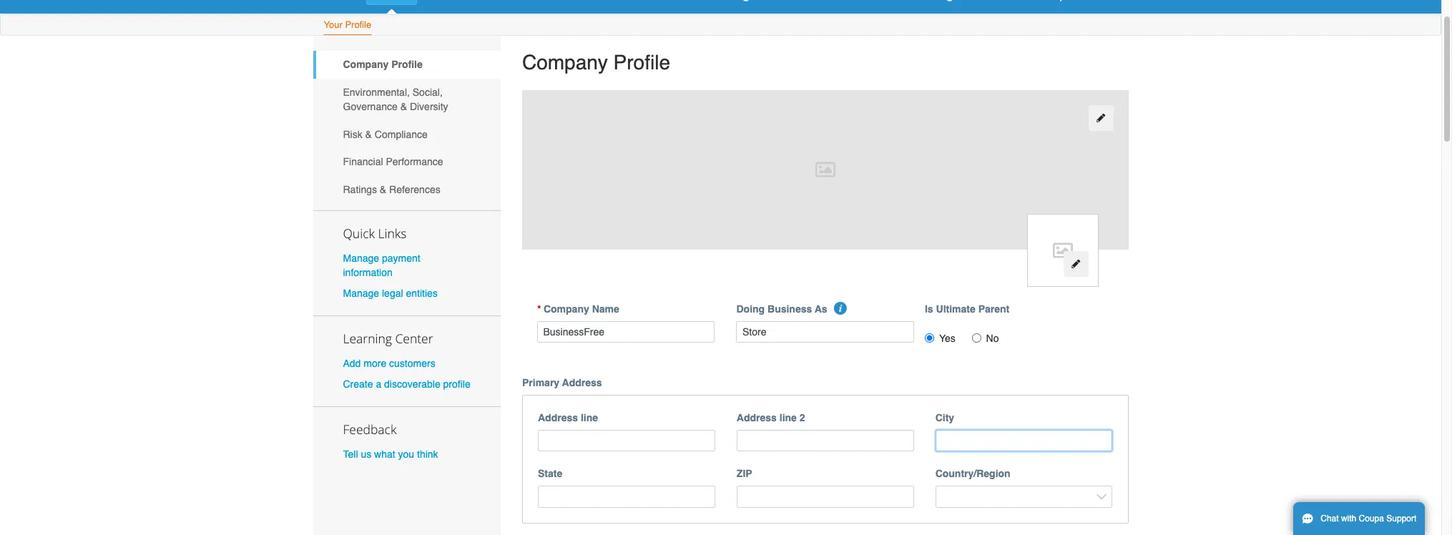 Task type: locate. For each thing, give the bounding box(es) containing it.
State text field
[[538, 486, 715, 508]]

entities
[[406, 288, 438, 299]]

address line
[[538, 412, 598, 423]]

address left 2 in the bottom right of the page
[[737, 412, 777, 423]]

line for address line 2
[[780, 412, 797, 423]]

change image image
[[1096, 113, 1106, 123], [1071, 259, 1081, 269]]

& left the diversity
[[400, 101, 407, 112]]

country/region
[[935, 468, 1011, 479]]

& for references
[[380, 184, 386, 195]]

your profile link
[[323, 16, 372, 35]]

your profile
[[324, 19, 371, 30]]

chat with coupa support
[[1321, 514, 1417, 524]]

company profile
[[522, 51, 670, 74], [343, 59, 423, 70]]

quick links
[[343, 224, 407, 242]]

tell us what you think button
[[343, 447, 438, 462]]

City text field
[[935, 430, 1113, 451]]

Doing Business As text field
[[736, 321, 914, 343]]

company
[[522, 51, 608, 74], [343, 59, 389, 70], [544, 303, 589, 314]]

ratings & references link
[[313, 176, 501, 203]]

no
[[986, 332, 999, 344]]

financial performance
[[343, 156, 443, 168]]

logo image
[[1027, 214, 1098, 287]]

2 manage from the top
[[343, 288, 379, 299]]

2 horizontal spatial profile
[[614, 51, 670, 74]]

&
[[400, 101, 407, 112], [365, 129, 372, 140], [380, 184, 386, 195]]

state
[[538, 468, 562, 479]]

None text field
[[537, 321, 715, 343]]

2 horizontal spatial &
[[400, 101, 407, 112]]

line up address line text field
[[581, 412, 598, 423]]

financial performance link
[[313, 148, 501, 176]]

with
[[1341, 514, 1357, 524]]

tell us what you think
[[343, 449, 438, 460]]

chat with coupa support button
[[1293, 502, 1425, 535]]

change image image for background image
[[1096, 113, 1106, 123]]

a
[[376, 379, 381, 390]]

1 line from the left
[[581, 412, 598, 423]]

manage
[[343, 252, 379, 264], [343, 288, 379, 299]]

line left 2 in the bottom right of the page
[[780, 412, 797, 423]]

tell
[[343, 449, 358, 460]]

*
[[537, 303, 541, 314]]

0 horizontal spatial company profile
[[343, 59, 423, 70]]

ultimate
[[936, 303, 976, 314]]

add more customers link
[[343, 358, 435, 369]]

& right ratings
[[380, 184, 386, 195]]

you
[[398, 449, 414, 460]]

learning
[[343, 330, 392, 347]]

& right risk
[[365, 129, 372, 140]]

feedback
[[343, 421, 397, 438]]

manage down information
[[343, 288, 379, 299]]

address down primary address
[[538, 412, 578, 423]]

0 horizontal spatial profile
[[345, 19, 371, 30]]

manage legal entities
[[343, 288, 438, 299]]

2 vertical spatial &
[[380, 184, 386, 195]]

line
[[581, 412, 598, 423], [780, 412, 797, 423]]

1 horizontal spatial profile
[[391, 59, 423, 70]]

doing business as
[[736, 303, 827, 314]]

additional information image
[[834, 302, 847, 314]]

1 horizontal spatial &
[[380, 184, 386, 195]]

address
[[562, 377, 602, 388], [538, 412, 578, 423], [737, 412, 777, 423]]

is ultimate parent
[[925, 303, 1010, 314]]

1 horizontal spatial company profile
[[522, 51, 670, 74]]

Address line text field
[[538, 430, 715, 451]]

0 horizontal spatial &
[[365, 129, 372, 140]]

create a discoverable profile link
[[343, 379, 471, 390]]

references
[[389, 184, 440, 195]]

coupa
[[1359, 514, 1384, 524]]

None radio
[[925, 333, 934, 342]]

1 vertical spatial &
[[365, 129, 372, 140]]

0 horizontal spatial line
[[581, 412, 598, 423]]

manage legal entities link
[[343, 288, 438, 299]]

manage up information
[[343, 252, 379, 264]]

2
[[800, 412, 805, 423]]

social,
[[413, 87, 443, 98]]

create
[[343, 379, 373, 390]]

2 line from the left
[[780, 412, 797, 423]]

0 vertical spatial change image image
[[1096, 113, 1106, 123]]

background image
[[522, 90, 1129, 249]]

city
[[935, 412, 954, 423]]

1 manage from the top
[[343, 252, 379, 264]]

0 vertical spatial manage
[[343, 252, 379, 264]]

performance
[[386, 156, 443, 168]]

discoverable
[[384, 379, 440, 390]]

0 vertical spatial &
[[400, 101, 407, 112]]

1 horizontal spatial change image image
[[1096, 113, 1106, 123]]

business
[[768, 303, 812, 314]]

add
[[343, 358, 361, 369]]

diversity
[[410, 101, 448, 112]]

quick
[[343, 224, 375, 242]]

manage for manage payment information
[[343, 252, 379, 264]]

1 vertical spatial change image image
[[1071, 259, 1081, 269]]

ratings & references
[[343, 184, 440, 195]]

profile for your profile link
[[345, 19, 371, 30]]

1 vertical spatial manage
[[343, 288, 379, 299]]

us
[[361, 449, 371, 460]]

address for address line
[[538, 412, 578, 423]]

manage inside manage payment information
[[343, 252, 379, 264]]

0 horizontal spatial change image image
[[1071, 259, 1081, 269]]

1 horizontal spatial line
[[780, 412, 797, 423]]

ratings
[[343, 184, 377, 195]]

profile
[[345, 19, 371, 30], [614, 51, 670, 74], [391, 59, 423, 70]]

name
[[592, 303, 619, 314]]

None radio
[[972, 333, 981, 342]]



Task type: describe. For each thing, give the bounding box(es) containing it.
payment
[[382, 252, 420, 264]]

chat
[[1321, 514, 1339, 524]]

center
[[395, 330, 433, 347]]

environmental,
[[343, 87, 410, 98]]

risk & compliance link
[[313, 120, 501, 148]]

manage for manage legal entities
[[343, 288, 379, 299]]

* company name
[[537, 303, 619, 314]]

environmental, social, governance & diversity
[[343, 87, 448, 112]]

yes
[[939, 332, 956, 344]]

compliance
[[375, 129, 428, 140]]

support
[[1387, 514, 1417, 524]]

Address line 2 text field
[[737, 430, 914, 451]]

risk
[[343, 129, 363, 140]]

doing
[[736, 303, 765, 314]]

profile for company profile link
[[391, 59, 423, 70]]

your
[[324, 19, 343, 30]]

links
[[378, 224, 407, 242]]

is
[[925, 303, 933, 314]]

more
[[364, 358, 386, 369]]

governance
[[343, 101, 398, 112]]

zip
[[737, 468, 752, 479]]

primary address
[[522, 377, 602, 388]]

& inside environmental, social, governance & diversity
[[400, 101, 407, 112]]

manage payment information link
[[343, 252, 420, 278]]

address line 2
[[737, 412, 805, 423]]

customers
[[389, 358, 435, 369]]

line for address line
[[581, 412, 598, 423]]

learning center
[[343, 330, 433, 347]]

primary
[[522, 377, 560, 388]]

parent
[[978, 303, 1010, 314]]

change image image for logo
[[1071, 259, 1081, 269]]

information
[[343, 267, 393, 278]]

environmental, social, governance & diversity link
[[313, 78, 501, 120]]

financial
[[343, 156, 383, 168]]

risk & compliance
[[343, 129, 428, 140]]

what
[[374, 449, 395, 460]]

create a discoverable profile
[[343, 379, 471, 390]]

address up address line
[[562, 377, 602, 388]]

address for address line 2
[[737, 412, 777, 423]]

company profile link
[[313, 51, 501, 78]]

manage payment information
[[343, 252, 420, 278]]

legal
[[382, 288, 403, 299]]

& for compliance
[[365, 129, 372, 140]]

think
[[417, 449, 438, 460]]

profile
[[443, 379, 471, 390]]

ZIP text field
[[737, 486, 914, 508]]

as
[[815, 303, 827, 314]]

add more customers
[[343, 358, 435, 369]]



Task type: vqa. For each thing, say whether or not it's contained in the screenshot.
primary address
yes



